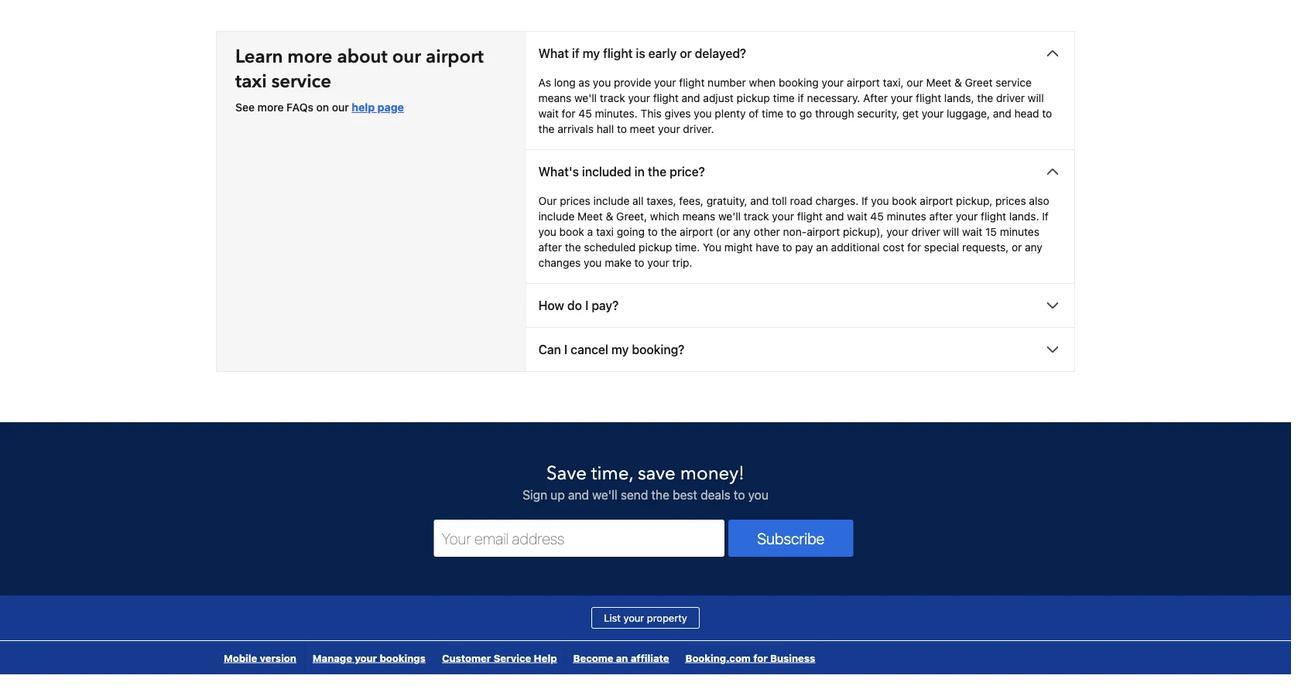 Task type: vqa. For each thing, say whether or not it's contained in the screenshot.
'12 January 2024' checkbox
no



Task type: locate. For each thing, give the bounding box(es) containing it.
0 vertical spatial wait
[[539, 108, 559, 120]]

1 horizontal spatial 45
[[871, 210, 884, 223]]

1 vertical spatial after
[[539, 241, 562, 254]]

1 vertical spatial track
[[744, 210, 769, 223]]

0 horizontal spatial pickup
[[639, 241, 672, 254]]

or right early
[[680, 46, 692, 61]]

learn
[[235, 44, 283, 70]]

an inside our prices include all taxes, fees, gratuity, and toll road charges. if you book airport pickup, prices also include meet & greet, which means we'll track your flight and wait 45 minutes after your flight lands. if you book a taxi going to the airport (or any other non-airport pickup), your driver will wait 15 minutes after the scheduled pickup time. you might have to pay an additional cost for special requests, or any changes you make to your trip.
[[816, 241, 828, 254]]

any up might
[[733, 226, 751, 239]]

0 horizontal spatial for
[[562, 108, 576, 120]]

0 vertical spatial meet
[[926, 77, 952, 89]]

0 horizontal spatial taxi
[[235, 69, 267, 94]]

1 horizontal spatial meet
[[926, 77, 952, 89]]

service inside learn more about our airport taxi service see more faqs on our help page
[[272, 69, 331, 94]]

pickup),
[[843, 226, 884, 239]]

1 vertical spatial taxi
[[596, 226, 614, 239]]

our inside as long as you provide your flight number when booking your airport taxi, our meet & greet service means we'll track your flight and adjust pickup time if necessary. after your flight lands, the driver will wait for 45 minutes. this gives you plenty of time to go through security, get your luggage, and head to the arrivals hall to meet your driver.
[[907, 77, 923, 89]]

my up as
[[583, 46, 600, 61]]

long
[[554, 77, 576, 89]]

0 horizontal spatial means
[[539, 92, 572, 105]]

gratuity,
[[707, 195, 747, 208]]

save time, save money! footer
[[0, 422, 1291, 690]]

0 vertical spatial pickup
[[737, 92, 770, 105]]

0 vertical spatial 45
[[579, 108, 592, 120]]

for right cost
[[908, 241, 921, 254]]

if right what at the left
[[572, 46, 580, 61]]

0 horizontal spatial i
[[564, 343, 568, 358]]

and up gives
[[682, 92, 700, 105]]

booking.com
[[686, 653, 751, 665]]

the
[[977, 92, 993, 105], [539, 123, 555, 136], [648, 165, 667, 180], [661, 226, 677, 239], [565, 241, 581, 254], [651, 488, 670, 503]]

0 horizontal spatial our
[[332, 101, 349, 114]]

prices up lands.
[[996, 195, 1026, 208]]

taxi,
[[883, 77, 904, 89]]

0 vertical spatial my
[[583, 46, 600, 61]]

to right deals
[[734, 488, 745, 503]]

45 up pickup),
[[871, 210, 884, 223]]

more right learn
[[288, 44, 332, 70]]

deals
[[701, 488, 731, 503]]

your down gives
[[658, 123, 680, 136]]

i right do
[[585, 299, 589, 313]]

i inside dropdown button
[[564, 343, 568, 358]]

flight up get at right
[[916, 92, 942, 105]]

1 horizontal spatial after
[[930, 210, 953, 223]]

any down lands.
[[1025, 241, 1043, 254]]

0 horizontal spatial any
[[733, 226, 751, 239]]

pickup up of
[[737, 92, 770, 105]]

0 vertical spatial means
[[539, 92, 572, 105]]

my right cancel
[[612, 343, 629, 358]]

in
[[635, 165, 645, 180]]

and left head
[[993, 108, 1012, 120]]

1 vertical spatial we'll
[[718, 210, 741, 223]]

special
[[924, 241, 959, 254]]

head
[[1015, 108, 1039, 120]]

1 horizontal spatial my
[[612, 343, 629, 358]]

1 horizontal spatial more
[[288, 44, 332, 70]]

airport
[[426, 44, 484, 70], [847, 77, 880, 89], [920, 195, 953, 208], [680, 226, 713, 239], [807, 226, 840, 239]]

0 horizontal spatial or
[[680, 46, 692, 61]]

1 vertical spatial if
[[1042, 210, 1049, 223]]

we'll down time, on the left bottom of the page
[[592, 488, 618, 503]]

the right in
[[648, 165, 667, 180]]

your down the pickup,
[[956, 210, 978, 223]]

1 horizontal spatial or
[[1012, 241, 1022, 254]]

help
[[534, 653, 557, 665]]

time down booking
[[773, 92, 795, 105]]

2 horizontal spatial our
[[907, 77, 923, 89]]

0 vertical spatial &
[[955, 77, 962, 89]]

include down our
[[539, 210, 575, 223]]

time
[[773, 92, 795, 105], [762, 108, 784, 120]]

1 horizontal spatial any
[[1025, 241, 1043, 254]]

after up "changes"
[[539, 241, 562, 254]]

become
[[573, 653, 614, 665]]

meet up a
[[578, 210, 603, 223]]

track up other
[[744, 210, 769, 223]]

1 vertical spatial means
[[683, 210, 716, 223]]

pay?
[[592, 299, 619, 313]]

all
[[633, 195, 644, 208]]

1 vertical spatial more
[[258, 101, 284, 114]]

2 vertical spatial we'll
[[592, 488, 618, 503]]

1 horizontal spatial means
[[683, 210, 716, 223]]

cancel
[[571, 343, 608, 358]]

booking?
[[632, 343, 685, 358]]

1 vertical spatial 45
[[871, 210, 884, 223]]

our right 'taxi,'
[[907, 77, 923, 89]]

necessary.
[[807, 92, 860, 105]]

1 horizontal spatial driver
[[996, 92, 1025, 105]]

if inside dropdown button
[[572, 46, 580, 61]]

you right deals
[[748, 488, 769, 503]]

we'll inside our prices include all taxes, fees, gratuity, and toll road charges. if you book airport pickup, prices also include meet & greet, which means we'll track your flight and wait 45 minutes after your flight lands. if you book a taxi going to the airport (or any other non-airport pickup), your driver will wait 15 minutes after the scheduled pickup time. you might have to pay an additional cost for special requests, or any changes you make to your trip.
[[718, 210, 741, 223]]

i right can
[[564, 343, 568, 358]]

the down greet
[[977, 92, 993, 105]]

0 vertical spatial will
[[1028, 92, 1044, 105]]

do
[[567, 299, 582, 313]]

we'll inside save time, save money! sign up and we'll send the best deals to you
[[592, 488, 618, 503]]

1 horizontal spatial &
[[955, 77, 962, 89]]

will
[[1028, 92, 1044, 105], [943, 226, 959, 239]]

Your email address email field
[[434, 521, 725, 558]]

means down fees, on the right
[[683, 210, 716, 223]]

after up special
[[930, 210, 953, 223]]

1 vertical spatial driver
[[912, 226, 940, 239]]

0 vertical spatial driver
[[996, 92, 1025, 105]]

an
[[816, 241, 828, 254], [616, 653, 628, 665]]

will up head
[[1028, 92, 1044, 105]]

45 inside our prices include all taxes, fees, gratuity, and toll road charges. if you book airport pickup, prices also include meet & greet, which means we'll track your flight and wait 45 minutes after your flight lands. if you book a taxi going to the airport (or any other non-airport pickup), your driver will wait 15 minutes after the scheduled pickup time. you might have to pay an additional cost for special requests, or any changes you make to your trip.
[[871, 210, 884, 223]]

the inside save time, save money! sign up and we'll send the best deals to you
[[651, 488, 670, 503]]

0 vertical spatial if
[[862, 195, 868, 208]]

flight up gives
[[653, 92, 679, 105]]

we'll down the gratuity,
[[718, 210, 741, 223]]

0 horizontal spatial if
[[572, 46, 580, 61]]

1 vertical spatial an
[[616, 653, 628, 665]]

mobile version link
[[216, 642, 304, 675]]

how do i pay? button
[[526, 284, 1075, 328]]

0 horizontal spatial prices
[[560, 195, 591, 208]]

0 vertical spatial taxi
[[235, 69, 267, 94]]

customer service help link
[[434, 642, 565, 675]]

requests,
[[962, 241, 1009, 254]]

0 horizontal spatial include
[[539, 210, 575, 223]]

means inside as long as you provide your flight number when booking your airport taxi, our meet & greet service means we'll track your flight and adjust pickup time if necessary. after your flight lands, the driver will wait for 45 minutes. this gives you plenty of time to go through security, get your luggage, and head to the arrivals hall to meet your driver.
[[539, 92, 572, 105]]

wait left 15
[[962, 226, 983, 239]]

0 vertical spatial we'll
[[574, 92, 597, 105]]

1 horizontal spatial if
[[798, 92, 804, 105]]

your up necessary. on the top right of page
[[822, 77, 844, 89]]

flight left "is"
[[603, 46, 633, 61]]

will inside as long as you provide your flight number when booking your airport taxi, our meet & greet service means we'll track your flight and adjust pickup time if necessary. after your flight lands, the driver will wait for 45 minutes. this gives you plenty of time to go through security, get your luggage, and head to the arrivals hall to meet your driver.
[[1028, 92, 1044, 105]]

wait up arrivals
[[539, 108, 559, 120]]

for inside as long as you provide your flight number when booking your airport taxi, our meet & greet service means we'll track your flight and adjust pickup time if necessary. after your flight lands, the driver will wait for 45 minutes. this gives you plenty of time to go through security, get your luggage, and head to the arrivals hall to meet your driver.
[[562, 108, 576, 120]]

1 vertical spatial &
[[606, 210, 614, 223]]

send
[[621, 488, 648, 503]]

1 horizontal spatial i
[[585, 299, 589, 313]]

0 vertical spatial include
[[594, 195, 630, 208]]

driver up head
[[996, 92, 1025, 105]]

service up the faqs
[[272, 69, 331, 94]]

taxi inside learn more about our airport taxi service see more faqs on our help page
[[235, 69, 267, 94]]

can
[[539, 343, 561, 358]]

or right the requests,
[[1012, 241, 1022, 254]]

flight inside dropdown button
[[603, 46, 633, 61]]

to down which
[[648, 226, 658, 239]]

your right list
[[624, 613, 644, 625]]

time right of
[[762, 108, 784, 120]]

wait inside as long as you provide your flight number when booking your airport taxi, our meet & greet service means we'll track your flight and adjust pickup time if necessary. after your flight lands, the driver will wait for 45 minutes. this gives you plenty of time to go through security, get your luggage, and head to the arrivals hall to meet your driver.
[[539, 108, 559, 120]]

if right charges.
[[862, 195, 868, 208]]

0 horizontal spatial minutes
[[887, 210, 927, 223]]

about
[[337, 44, 388, 70]]

become an affiliate link
[[566, 642, 677, 675]]

0 vertical spatial time
[[773, 92, 795, 105]]

& left greet,
[[606, 210, 614, 223]]

if down booking
[[798, 92, 804, 105]]

1 vertical spatial pickup
[[639, 241, 672, 254]]

navigation
[[216, 642, 824, 675], [222, 675, 1069, 690]]

and down charges.
[[826, 210, 844, 223]]

flight down road
[[797, 210, 823, 223]]

1 horizontal spatial pickup
[[737, 92, 770, 105]]

will up special
[[943, 226, 959, 239]]

your down provide
[[628, 92, 650, 105]]

1 horizontal spatial our
[[392, 44, 421, 70]]

1 vertical spatial our
[[907, 77, 923, 89]]

1 horizontal spatial book
[[892, 195, 917, 208]]

1 vertical spatial book
[[560, 226, 584, 239]]

if
[[572, 46, 580, 61], [798, 92, 804, 105]]

what
[[539, 46, 569, 61]]

driver up special
[[912, 226, 940, 239]]

0 horizontal spatial 45
[[579, 108, 592, 120]]

0 vertical spatial i
[[585, 299, 589, 313]]

you down scheduled
[[584, 257, 602, 270]]

as
[[539, 77, 551, 89]]

and left toll
[[750, 195, 769, 208]]

0 horizontal spatial an
[[616, 653, 628, 665]]

what if my flight is early or delayed?
[[539, 46, 746, 61]]

2 vertical spatial for
[[753, 653, 768, 665]]

more right see in the left top of the page
[[258, 101, 284, 114]]

2 vertical spatial wait
[[962, 226, 983, 239]]

our right about
[[392, 44, 421, 70]]

minutes.
[[595, 108, 638, 120]]

0 horizontal spatial driver
[[912, 226, 940, 239]]

service
[[494, 653, 531, 665]]

taxi
[[235, 69, 267, 94], [596, 226, 614, 239]]

the down save
[[651, 488, 670, 503]]

15
[[986, 226, 997, 239]]

meet up lands,
[[926, 77, 952, 89]]

charges.
[[816, 195, 859, 208]]

through
[[815, 108, 854, 120]]

book left a
[[560, 226, 584, 239]]

1 vertical spatial meet
[[578, 210, 603, 223]]

changes
[[539, 257, 581, 270]]

prices right our
[[560, 195, 591, 208]]

minutes up cost
[[887, 210, 927, 223]]

taxi right a
[[596, 226, 614, 239]]

1 vertical spatial time
[[762, 108, 784, 120]]

2 vertical spatial our
[[332, 101, 349, 114]]

driver inside as long as you provide your flight number when booking your airport taxi, our meet & greet service means we'll track your flight and adjust pickup time if necessary. after your flight lands, the driver will wait for 45 minutes. this gives you plenty of time to go through security, get your luggage, and head to the arrivals hall to meet your driver.
[[996, 92, 1025, 105]]

delayed?
[[695, 46, 746, 61]]

1 horizontal spatial track
[[744, 210, 769, 223]]

& inside our prices include all taxes, fees, gratuity, and toll road charges. if you book airport pickup, prices also include meet & greet, which means we'll track your flight and wait 45 minutes after your flight lands. if you book a taxi going to the airport (or any other non-airport pickup), your driver will wait 15 minutes after the scheduled pickup time. you might have to pay an additional cost for special requests, or any changes you make to your trip.
[[606, 210, 614, 223]]

0 horizontal spatial if
[[862, 195, 868, 208]]

include up greet,
[[594, 195, 630, 208]]

an left affiliate
[[616, 653, 628, 665]]

driver.
[[683, 123, 714, 136]]

we'll down as
[[574, 92, 597, 105]]

0 vertical spatial an
[[816, 241, 828, 254]]

your inside "link"
[[624, 613, 644, 625]]

you up pickup),
[[871, 195, 889, 208]]

an right pay
[[816, 241, 828, 254]]

other
[[754, 226, 780, 239]]

0 horizontal spatial service
[[272, 69, 331, 94]]

flight
[[603, 46, 633, 61], [679, 77, 705, 89], [653, 92, 679, 105], [916, 92, 942, 105], [797, 210, 823, 223], [981, 210, 1007, 223]]

we'll inside as long as you provide your flight number when booking your airport taxi, our meet & greet service means we'll track your flight and adjust pickup time if necessary. after your flight lands, the driver will wait for 45 minutes. this gives you plenty of time to go through security, get your luggage, and head to the arrivals hall to meet your driver.
[[574, 92, 597, 105]]

pickup down going
[[639, 241, 672, 254]]

airport inside as long as you provide your flight number when booking your airport taxi, our meet & greet service means we'll track your flight and adjust pickup time if necessary. after your flight lands, the driver will wait for 45 minutes. this gives you plenty of time to go through security, get your luggage, and head to the arrivals hall to meet your driver.
[[847, 77, 880, 89]]

your left trip. on the top of the page
[[648, 257, 670, 270]]

pickup
[[737, 92, 770, 105], [639, 241, 672, 254]]

1 horizontal spatial taxi
[[596, 226, 614, 239]]

1 horizontal spatial will
[[1028, 92, 1044, 105]]

wait up pickup),
[[847, 210, 868, 223]]

you
[[593, 77, 611, 89], [694, 108, 712, 120], [871, 195, 889, 208], [539, 226, 557, 239], [584, 257, 602, 270], [748, 488, 769, 503]]

0 horizontal spatial wait
[[539, 108, 559, 120]]

book up cost
[[892, 195, 917, 208]]

or
[[680, 46, 692, 61], [1012, 241, 1022, 254]]

0 horizontal spatial my
[[583, 46, 600, 61]]

&
[[955, 77, 962, 89], [606, 210, 614, 223]]

0 vertical spatial track
[[600, 92, 625, 105]]

and right up
[[568, 488, 589, 503]]

& up lands,
[[955, 77, 962, 89]]

2 horizontal spatial for
[[908, 241, 921, 254]]

track up minutes.
[[600, 92, 625, 105]]

taxi up see in the left top of the page
[[235, 69, 267, 94]]

if down also
[[1042, 210, 1049, 223]]

minutes down lands.
[[1000, 226, 1040, 239]]

1 horizontal spatial service
[[996, 77, 1032, 89]]

also
[[1029, 195, 1050, 208]]

0 horizontal spatial more
[[258, 101, 284, 114]]

1 vertical spatial for
[[908, 241, 921, 254]]

0 horizontal spatial book
[[560, 226, 584, 239]]

help page link
[[352, 101, 404, 114]]

1 vertical spatial i
[[564, 343, 568, 358]]

for up arrivals
[[562, 108, 576, 120]]

0 horizontal spatial will
[[943, 226, 959, 239]]

we'll
[[574, 92, 597, 105], [718, 210, 741, 223], [592, 488, 618, 503]]

include
[[594, 195, 630, 208], [539, 210, 575, 223]]

driver inside our prices include all taxes, fees, gratuity, and toll road charges. if you book airport pickup, prices also include meet & greet, which means we'll track your flight and wait 45 minutes after your flight lands. if you book a taxi going to the airport (or any other non-airport pickup), your driver will wait 15 minutes after the scheduled pickup time. you might have to pay an additional cost for special requests, or any changes you make to your trip.
[[912, 226, 940, 239]]

our right on
[[332, 101, 349, 114]]

1 horizontal spatial prices
[[996, 195, 1026, 208]]

0 horizontal spatial track
[[600, 92, 625, 105]]

how
[[539, 299, 564, 313]]

45 up arrivals
[[579, 108, 592, 120]]

to
[[787, 108, 797, 120], [1042, 108, 1052, 120], [617, 123, 627, 136], [648, 226, 658, 239], [782, 241, 792, 254], [635, 257, 645, 270], [734, 488, 745, 503]]

means down long
[[539, 92, 572, 105]]

get
[[903, 108, 919, 120]]

for left business at the right of page
[[753, 653, 768, 665]]

my
[[583, 46, 600, 61], [612, 343, 629, 358]]

1 vertical spatial minutes
[[1000, 226, 1040, 239]]

1 vertical spatial if
[[798, 92, 804, 105]]

45
[[579, 108, 592, 120], [871, 210, 884, 223]]

to left go
[[787, 108, 797, 120]]

0 vertical spatial or
[[680, 46, 692, 61]]

faqs
[[287, 101, 313, 114]]

save
[[547, 461, 587, 487]]

non-
[[783, 226, 807, 239]]

money!
[[680, 461, 745, 487]]

and
[[682, 92, 700, 105], [993, 108, 1012, 120], [750, 195, 769, 208], [826, 210, 844, 223], [568, 488, 589, 503]]

1 horizontal spatial an
[[816, 241, 828, 254]]

the inside dropdown button
[[648, 165, 667, 180]]

scheduled
[[584, 241, 636, 254]]

0 vertical spatial if
[[572, 46, 580, 61]]

1 horizontal spatial include
[[594, 195, 630, 208]]

0 horizontal spatial meet
[[578, 210, 603, 223]]



Task type: describe. For each thing, give the bounding box(es) containing it.
your down early
[[654, 77, 676, 89]]

what's included in the price? button
[[526, 150, 1075, 194]]

learn more about our airport taxi service see more faqs on our help page
[[235, 44, 484, 114]]

hall
[[597, 123, 614, 136]]

arrivals
[[558, 123, 594, 136]]

plenty
[[715, 108, 746, 120]]

an inside save time, save money! footer
[[616, 653, 628, 665]]

service inside as long as you provide your flight number when booking your airport taxi, our meet & greet service means we'll track your flight and adjust pickup time if necessary. after your flight lands, the driver will wait for 45 minutes. this gives you plenty of time to go through security, get your luggage, and head to the arrivals hall to meet your driver.
[[996, 77, 1032, 89]]

to right make
[[635, 257, 645, 270]]

the left arrivals
[[539, 123, 555, 136]]

if inside as long as you provide your flight number when booking your airport taxi, our meet & greet service means we'll track your flight and adjust pickup time if necessary. after your flight lands, the driver will wait for 45 minutes. this gives you plenty of time to go through security, get your luggage, and head to the arrivals hall to meet your driver.
[[798, 92, 804, 105]]

the up "changes"
[[565, 241, 581, 254]]

airport inside learn more about our airport taxi service see more faqs on our help page
[[426, 44, 484, 70]]

subscribe button
[[729, 521, 854, 558]]

you up driver.
[[694, 108, 712, 120]]

save
[[638, 461, 676, 487]]

meet inside as long as you provide your flight number when booking your airport taxi, our meet & greet service means we'll track your flight and adjust pickup time if necessary. after your flight lands, the driver will wait for 45 minutes. this gives you plenty of time to go through security, get your luggage, and head to the arrivals hall to meet your driver.
[[926, 77, 952, 89]]

means inside our prices include all taxes, fees, gratuity, and toll road charges. if you book airport pickup, prices also include meet & greet, which means we'll track your flight and wait 45 minutes after your flight lands. if you book a taxi going to the airport (or any other non-airport pickup), your driver will wait 15 minutes after the scheduled pickup time. you might have to pay an additional cost for special requests, or any changes you make to your trip.
[[683, 210, 716, 223]]

1 vertical spatial any
[[1025, 241, 1043, 254]]

customer
[[442, 653, 491, 665]]

save time, save money! sign up and we'll send the best deals to you
[[523, 461, 769, 503]]

flight up 15
[[981, 210, 1007, 223]]

luggage,
[[947, 108, 990, 120]]

trip.
[[673, 257, 692, 270]]

how do i pay?
[[539, 299, 619, 313]]

subscribe
[[757, 530, 825, 548]]

after
[[863, 92, 888, 105]]

this
[[641, 108, 662, 120]]

what's included in the price?
[[539, 165, 705, 180]]

1 vertical spatial include
[[539, 210, 575, 223]]

fees,
[[679, 195, 704, 208]]

will inside our prices include all taxes, fees, gratuity, and toll road charges. if you book airport pickup, prices also include meet & greet, which means we'll track your flight and wait 45 minutes after your flight lands. if you book a taxi going to the airport (or any other non-airport pickup), your driver will wait 15 minutes after the scheduled pickup time. you might have to pay an additional cost for special requests, or any changes you make to your trip.
[[943, 226, 959, 239]]

additional
[[831, 241, 880, 254]]

0 vertical spatial more
[[288, 44, 332, 70]]

toll
[[772, 195, 787, 208]]

1 prices from the left
[[560, 195, 591, 208]]

taxi inside our prices include all taxes, fees, gratuity, and toll road charges. if you book airport pickup, prices also include meet & greet, which means we'll track your flight and wait 45 minutes after your flight lands. if you book a taxi going to the airport (or any other non-airport pickup), your driver will wait 15 minutes after the scheduled pickup time. you might have to pay an additional cost for special requests, or any changes you make to your trip.
[[596, 226, 614, 239]]

2 prices from the left
[[996, 195, 1026, 208]]

what's
[[539, 165, 579, 180]]

you inside save time, save money! sign up and we'll send the best deals to you
[[748, 488, 769, 503]]

list your property
[[604, 613, 687, 625]]

number
[[708, 77, 746, 89]]

track inside our prices include all taxes, fees, gratuity, and toll road charges. if you book airport pickup, prices also include meet & greet, which means we'll track your flight and wait 45 minutes after your flight lands. if you book a taxi going to the airport (or any other non-airport pickup), your driver will wait 15 minutes after the scheduled pickup time. you might have to pay an additional cost for special requests, or any changes you make to your trip.
[[744, 210, 769, 223]]

time,
[[591, 461, 633, 487]]

might
[[725, 241, 753, 254]]

what if my flight is early or delayed? button
[[526, 32, 1075, 75]]

as long as you provide your flight number when booking your airport taxi, our meet & greet service means we'll track your flight and adjust pickup time if necessary. after your flight lands, the driver will wait for 45 minutes. this gives you plenty of time to go through security, get your luggage, and head to the arrivals hall to meet your driver.
[[539, 77, 1052, 136]]

45 inside as long as you provide your flight number when booking your airport taxi, our meet & greet service means we'll track your flight and adjust pickup time if necessary. after your flight lands, the driver will wait for 45 minutes. this gives you plenty of time to go through security, get your luggage, and head to the arrivals hall to meet your driver.
[[579, 108, 592, 120]]

booking
[[779, 77, 819, 89]]

booking.com for business
[[686, 653, 815, 665]]

to inside save time, save money! sign up and we'll send the best deals to you
[[734, 488, 745, 503]]

0 vertical spatial any
[[733, 226, 751, 239]]

meet inside our prices include all taxes, fees, gratuity, and toll road charges. if you book airport pickup, prices also include meet & greet, which means we'll track your flight and wait 45 minutes after your flight lands. if you book a taxi going to the airport (or any other non-airport pickup), your driver will wait 15 minutes after the scheduled pickup time. you might have to pay an additional cost for special requests, or any changes you make to your trip.
[[578, 210, 603, 223]]

a
[[587, 226, 593, 239]]

lands,
[[945, 92, 974, 105]]

our
[[539, 195, 557, 208]]

gives
[[665, 108, 691, 120]]

meet
[[630, 123, 655, 136]]

the down which
[[661, 226, 677, 239]]

flight up adjust
[[679, 77, 705, 89]]

0 vertical spatial after
[[930, 210, 953, 223]]

list
[[604, 613, 621, 625]]

to left pay
[[782, 241, 792, 254]]

and inside save time, save money! sign up and we'll send the best deals to you
[[568, 488, 589, 503]]

0 horizontal spatial after
[[539, 241, 562, 254]]

1 vertical spatial wait
[[847, 210, 868, 223]]

your down 'taxi,'
[[891, 92, 913, 105]]

have
[[756, 241, 779, 254]]

early
[[649, 46, 677, 61]]

is
[[636, 46, 645, 61]]

0 vertical spatial book
[[892, 195, 917, 208]]

pickup inside as long as you provide your flight number when booking your airport taxi, our meet & greet service means we'll track your flight and adjust pickup time if necessary. after your flight lands, the driver will wait for 45 minutes. this gives you plenty of time to go through security, get your luggage, and head to the arrivals hall to meet your driver.
[[737, 92, 770, 105]]

you right as
[[593, 77, 611, 89]]

our prices include all taxes, fees, gratuity, and toll road charges. if you book airport pickup, prices also include meet & greet, which means we'll track your flight and wait 45 minutes after your flight lands. if you book a taxi going to the airport (or any other non-airport pickup), your driver will wait 15 minutes after the scheduled pickup time. you might have to pay an additional cost for special requests, or any changes you make to your trip.
[[539, 195, 1050, 270]]

version
[[260, 653, 296, 665]]

adjust
[[703, 92, 734, 105]]

page
[[378, 101, 404, 114]]

what if my flight is early or delayed? element
[[526, 75, 1075, 150]]

customer service help
[[442, 653, 557, 665]]

going
[[617, 226, 645, 239]]

manage your bookings link
[[305, 642, 434, 675]]

or inside dropdown button
[[680, 46, 692, 61]]

can i cancel my booking?
[[539, 343, 685, 358]]

for inside the booking.com for business link
[[753, 653, 768, 665]]

taxes,
[[647, 195, 676, 208]]

property
[[647, 613, 687, 625]]

your up cost
[[887, 226, 909, 239]]

& inside as long as you provide your flight number when booking your airport taxi, our meet & greet service means we'll track your flight and adjust pickup time if necessary. after your flight lands, the driver will wait for 45 minutes. this gives you plenty of time to go through security, get your luggage, and head to the arrivals hall to meet your driver.
[[955, 77, 962, 89]]

go
[[800, 108, 812, 120]]

track inside as long as you provide your flight number when booking your airport taxi, our meet & greet service means we'll track your flight and adjust pickup time if necessary. after your flight lands, the driver will wait for 45 minutes. this gives you plenty of time to go through security, get your luggage, and head to the arrivals hall to meet your driver.
[[600, 92, 625, 105]]

when
[[749, 77, 776, 89]]

affiliate
[[631, 653, 669, 665]]

1 horizontal spatial if
[[1042, 210, 1049, 223]]

pay
[[795, 241, 813, 254]]

navigation containing mobile version
[[216, 642, 824, 675]]

1 vertical spatial my
[[612, 343, 629, 358]]

lands.
[[1009, 210, 1039, 223]]

or inside our prices include all taxes, fees, gratuity, and toll road charges. if you book airport pickup, prices also include meet & greet, which means we'll track your flight and wait 45 minutes after your flight lands. if you book a taxi going to the airport (or any other non-airport pickup), your driver will wait 15 minutes after the scheduled pickup time. you might have to pay an additional cost for special requests, or any changes you make to your trip.
[[1012, 241, 1022, 254]]

of
[[749, 108, 759, 120]]

greet,
[[616, 210, 647, 223]]

your right manage
[[355, 653, 377, 665]]

business
[[770, 653, 815, 665]]

booking.com for business link
[[678, 642, 823, 675]]

road
[[790, 195, 813, 208]]

your down toll
[[772, 210, 794, 223]]

list your property link
[[592, 608, 700, 630]]

pickup,
[[956, 195, 993, 208]]

to right head
[[1042, 108, 1052, 120]]

can i cancel my booking? button
[[526, 329, 1075, 372]]

help
[[352, 101, 375, 114]]

i inside dropdown button
[[585, 299, 589, 313]]

up
[[551, 488, 565, 503]]

cost
[[883, 241, 905, 254]]

manage your bookings
[[313, 653, 426, 665]]

manage
[[313, 653, 352, 665]]

(or
[[716, 226, 730, 239]]

greet
[[965, 77, 993, 89]]

what's included in the price? element
[[526, 194, 1075, 284]]

to down minutes.
[[617, 123, 627, 136]]

0 vertical spatial our
[[392, 44, 421, 70]]

0 vertical spatial minutes
[[887, 210, 927, 223]]

on
[[316, 101, 329, 114]]

bookings
[[380, 653, 426, 665]]

pickup inside our prices include all taxes, fees, gratuity, and toll road charges. if you book airport pickup, prices also include meet & greet, which means we'll track your flight and wait 45 minutes after your flight lands. if you book a taxi going to the airport (or any other non-airport pickup), your driver will wait 15 minutes after the scheduled pickup time. you might have to pay an additional cost for special requests, or any changes you make to your trip.
[[639, 241, 672, 254]]

for inside our prices include all taxes, fees, gratuity, and toll road charges. if you book airport pickup, prices also include meet & greet, which means we'll track your flight and wait 45 minutes after your flight lands. if you book a taxi going to the airport (or any other non-airport pickup), your driver will wait 15 minutes after the scheduled pickup time. you might have to pay an additional cost for special requests, or any changes you make to your trip.
[[908, 241, 921, 254]]

you down our
[[539, 226, 557, 239]]

your right get at right
[[922, 108, 944, 120]]

best
[[673, 488, 698, 503]]

1 horizontal spatial minutes
[[1000, 226, 1040, 239]]



